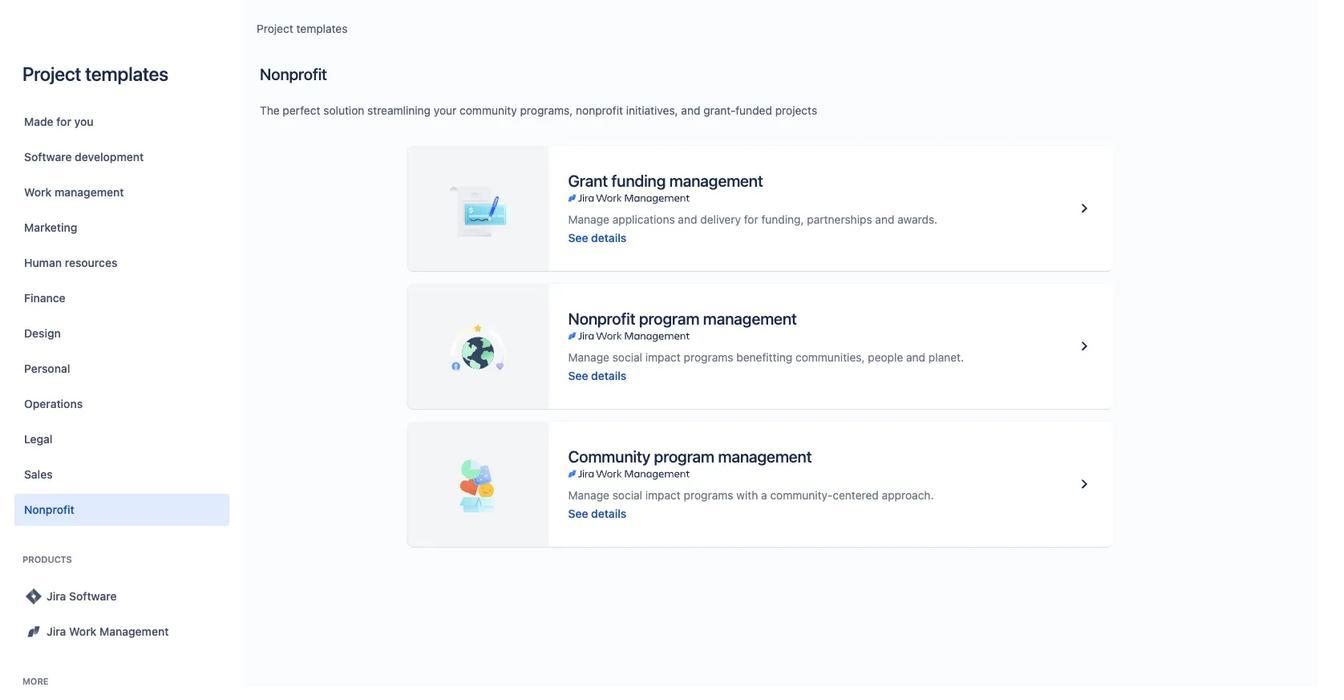 Task type: vqa. For each thing, say whether or not it's contained in the screenshot.
"Jira" within what are parent and child issues in jira work management?
no



Task type: locate. For each thing, give the bounding box(es) containing it.
2 details from the top
[[591, 369, 627, 382]]

0 vertical spatial jira
[[47, 590, 66, 603]]

2 manage from the top
[[568, 351, 610, 364]]

jira right jira work management icon
[[47, 625, 66, 639]]

programs left with
[[684, 489, 734, 502]]

your
[[434, 104, 457, 117]]

1 vertical spatial see details
[[568, 369, 627, 382]]

1 vertical spatial social
[[613, 489, 643, 502]]

1 horizontal spatial for
[[744, 213, 759, 226]]

for left you
[[56, 115, 71, 128]]

1 vertical spatial nonprofit
[[568, 309, 636, 328]]

made for you
[[24, 115, 94, 128]]

1 vertical spatial work
[[69, 625, 97, 639]]

1 vertical spatial for
[[744, 213, 759, 226]]

legal button
[[14, 424, 229, 456]]

program for community
[[654, 447, 715, 466]]

and left delivery
[[678, 213, 698, 226]]

2 vertical spatial details
[[591, 507, 627, 520]]

jira software image
[[24, 587, 43, 607]]

1 vertical spatial templates
[[85, 63, 168, 85]]

2 programs from the top
[[684, 489, 734, 502]]

work
[[24, 186, 52, 199], [69, 625, 97, 639]]

1 vertical spatial project
[[22, 63, 81, 85]]

1 horizontal spatial project templates
[[257, 22, 348, 35]]

for inside button
[[56, 115, 71, 128]]

0 vertical spatial project templates
[[257, 22, 348, 35]]

2 vertical spatial see details
[[568, 507, 627, 520]]

funding
[[612, 171, 666, 190]]

manage for nonprofit
[[568, 351, 610, 364]]

management
[[670, 171, 764, 190], [55, 186, 124, 199], [703, 309, 797, 328], [718, 447, 812, 466]]

0 vertical spatial program
[[639, 309, 700, 328]]

made for you button
[[14, 106, 229, 138]]

community
[[460, 104, 517, 117]]

jira work management image
[[24, 623, 43, 642]]

0 vertical spatial manage
[[568, 213, 610, 226]]

jira work management image
[[568, 192, 690, 205], [568, 192, 690, 205], [568, 330, 690, 343], [568, 330, 690, 343], [568, 468, 690, 481], [568, 468, 690, 481], [24, 623, 43, 642]]

nonprofit
[[576, 104, 623, 117]]

1 programs from the top
[[684, 351, 734, 364]]

1 details from the top
[[591, 231, 627, 244]]

see details button
[[568, 230, 627, 246], [568, 368, 627, 384], [568, 506, 627, 522]]

the perfect solution streamlining your community programs, nonprofit initiatives, and grant-funded projects
[[260, 104, 818, 117]]

1 vertical spatial program
[[654, 447, 715, 466]]

1 see details button from the top
[[568, 230, 627, 246]]

2 vertical spatial manage
[[568, 489, 610, 502]]

3 details from the top
[[591, 507, 627, 520]]

manage
[[568, 213, 610, 226], [568, 351, 610, 364], [568, 489, 610, 502]]

awards.
[[898, 213, 938, 226]]

1 impact from the top
[[646, 351, 681, 364]]

human resources
[[24, 256, 117, 270]]

3 see details button from the top
[[568, 506, 627, 522]]

2 vertical spatial nonprofit
[[24, 503, 75, 517]]

3 see details from the top
[[568, 507, 627, 520]]

for
[[56, 115, 71, 128], [744, 213, 759, 226]]

2 vertical spatial see details button
[[568, 506, 627, 522]]

0 vertical spatial details
[[591, 231, 627, 244]]

software
[[24, 150, 72, 164], [69, 590, 117, 603]]

software up jira work management
[[69, 590, 117, 603]]

marketing button
[[14, 212, 229, 244]]

3 manage from the top
[[568, 489, 610, 502]]

approach.
[[882, 489, 934, 502]]

more
[[22, 677, 49, 687]]

1 vertical spatial jira
[[47, 625, 66, 639]]

work down jira software
[[69, 625, 97, 639]]

nonprofit
[[260, 64, 327, 83], [568, 309, 636, 328], [24, 503, 75, 517]]

work management
[[24, 186, 124, 199]]

see details button for grant
[[568, 230, 627, 246]]

project templates link
[[257, 19, 348, 39]]

see
[[568, 231, 588, 244], [568, 369, 588, 382], [568, 507, 588, 520]]

project
[[257, 22, 293, 35], [22, 63, 81, 85]]

jira inside button
[[47, 590, 66, 603]]

2 jira from the top
[[47, 625, 66, 639]]

jira work management button
[[14, 616, 229, 648]]

0 vertical spatial templates
[[296, 22, 348, 35]]

0 vertical spatial programs
[[684, 351, 734, 364]]

0 vertical spatial work
[[24, 186, 52, 199]]

resources
[[65, 256, 117, 270]]

2 see details from the top
[[568, 369, 627, 382]]

and
[[681, 104, 701, 117], [678, 213, 698, 226], [876, 213, 895, 226], [907, 351, 926, 364]]

see for community program management
[[568, 507, 588, 520]]

manage social impact programs with a community-centered approach.
[[568, 489, 934, 502]]

benefitting
[[737, 351, 793, 364]]

2 vertical spatial see
[[568, 507, 588, 520]]

development
[[75, 150, 144, 164]]

1 manage from the top
[[568, 213, 610, 226]]

1 vertical spatial impact
[[646, 489, 681, 502]]

see details for grant
[[568, 231, 627, 244]]

social down the community
[[613, 489, 643, 502]]

see for grant funding management
[[568, 231, 588, 244]]

3 see from the top
[[568, 507, 588, 520]]

work inside button
[[69, 625, 97, 639]]

social down nonprofit program management
[[613, 351, 643, 364]]

products
[[22, 555, 72, 565]]

see details
[[568, 231, 627, 244], [568, 369, 627, 382], [568, 507, 627, 520]]

impact
[[646, 351, 681, 364], [646, 489, 681, 502]]

jira work management
[[47, 625, 169, 639]]

manage for community
[[568, 489, 610, 502]]

impact for community
[[646, 489, 681, 502]]

1 vertical spatial details
[[591, 369, 627, 382]]

management up a on the bottom right of the page
[[718, 447, 812, 466]]

templates
[[296, 22, 348, 35], [85, 63, 168, 85]]

program
[[639, 309, 700, 328], [654, 447, 715, 466]]

social for community
[[613, 489, 643, 502]]

0 vertical spatial see
[[568, 231, 588, 244]]

1 horizontal spatial work
[[69, 625, 97, 639]]

management for community program management
[[718, 447, 812, 466]]

2 see from the top
[[568, 369, 588, 382]]

1 vertical spatial software
[[69, 590, 117, 603]]

work inside button
[[24, 186, 52, 199]]

management down software development
[[55, 186, 124, 199]]

1 vertical spatial see
[[568, 369, 588, 382]]

the
[[260, 104, 280, 117]]

people
[[868, 351, 904, 364]]

partnerships
[[807, 213, 873, 226]]

see details for community
[[568, 507, 627, 520]]

0 horizontal spatial templates
[[85, 63, 168, 85]]

made
[[24, 115, 53, 128]]

2 see details button from the top
[[568, 368, 627, 384]]

management up benefitting
[[703, 309, 797, 328]]

and left awards.
[[876, 213, 895, 226]]

1 vertical spatial programs
[[684, 489, 734, 502]]

work management button
[[14, 177, 229, 209]]

1 horizontal spatial nonprofit
[[260, 64, 327, 83]]

jira for jira work management
[[47, 625, 66, 639]]

programs for nonprofit
[[684, 351, 734, 364]]

programs
[[684, 351, 734, 364], [684, 489, 734, 502]]

0 vertical spatial impact
[[646, 351, 681, 364]]

work up marketing
[[24, 186, 52, 199]]

2 impact from the top
[[646, 489, 681, 502]]

1 social from the top
[[613, 351, 643, 364]]

1 vertical spatial manage
[[568, 351, 610, 364]]

0 vertical spatial social
[[613, 351, 643, 364]]

impact down nonprofit program management
[[646, 351, 681, 364]]

1 see from the top
[[568, 231, 588, 244]]

management up delivery
[[670, 171, 764, 190]]

project templates
[[257, 22, 348, 35], [22, 63, 168, 85]]

design button
[[14, 318, 229, 350]]

0 horizontal spatial work
[[24, 186, 52, 199]]

software down made
[[24, 150, 72, 164]]

initiatives,
[[626, 104, 678, 117]]

1 jira from the top
[[47, 590, 66, 603]]

1 see details from the top
[[568, 231, 627, 244]]

1 horizontal spatial project
[[257, 22, 293, 35]]

jira inside button
[[47, 625, 66, 639]]

1 vertical spatial project templates
[[22, 63, 168, 85]]

for right delivery
[[744, 213, 759, 226]]

0 horizontal spatial project templates
[[22, 63, 168, 85]]

0 horizontal spatial for
[[56, 115, 71, 128]]

0 vertical spatial see details
[[568, 231, 627, 244]]

details
[[591, 231, 627, 244], [591, 369, 627, 382], [591, 507, 627, 520]]

programs down nonprofit program management
[[684, 351, 734, 364]]

0 vertical spatial software
[[24, 150, 72, 164]]

2 social from the top
[[613, 489, 643, 502]]

and right people
[[907, 351, 926, 364]]

social
[[613, 351, 643, 364], [613, 489, 643, 502]]

0 vertical spatial for
[[56, 115, 71, 128]]

1 vertical spatial see details button
[[568, 368, 627, 384]]

impact down community program management
[[646, 489, 681, 502]]

0 horizontal spatial nonprofit
[[24, 503, 75, 517]]

community
[[568, 447, 651, 466]]

jira right jira software image
[[47, 590, 66, 603]]

jira
[[47, 590, 66, 603], [47, 625, 66, 639]]

0 vertical spatial see details button
[[568, 230, 627, 246]]

community program management image
[[1075, 475, 1095, 494]]



Task type: describe. For each thing, give the bounding box(es) containing it.
see details button for community
[[568, 506, 627, 522]]

community-
[[771, 489, 833, 502]]

personal button
[[14, 353, 229, 385]]

funded
[[736, 104, 773, 117]]

nonprofit inside nonprofit button
[[24, 503, 75, 517]]

perfect
[[283, 104, 321, 117]]

manage social impact programs benefitting communities, people and planet.
[[568, 351, 964, 364]]

jira software button
[[14, 581, 229, 613]]

0 vertical spatial project
[[257, 22, 293, 35]]

jira work management image inside button
[[24, 623, 43, 642]]

details for grant
[[591, 231, 627, 244]]

programs for community
[[684, 489, 734, 502]]

grant-
[[704, 104, 736, 117]]

see details for nonprofit
[[568, 369, 627, 382]]

management
[[100, 625, 169, 639]]

finance button
[[14, 282, 229, 315]]

solution
[[324, 104, 365, 117]]

management for grant funding management
[[670, 171, 764, 190]]

nonprofit program management
[[568, 309, 797, 328]]

finance
[[24, 292, 65, 305]]

you
[[74, 115, 94, 128]]

management for nonprofit program management
[[703, 309, 797, 328]]

centered
[[833, 489, 879, 502]]

operations button
[[14, 388, 229, 420]]

2 horizontal spatial nonprofit
[[568, 309, 636, 328]]

jira for jira software
[[47, 590, 66, 603]]

funding,
[[762, 213, 804, 226]]

grant
[[568, 171, 608, 190]]

see for nonprofit program management
[[568, 369, 588, 382]]

nonprofit program management image
[[1075, 337, 1095, 356]]

marketing
[[24, 221, 77, 234]]

planet.
[[929, 351, 964, 364]]

delivery
[[701, 213, 741, 226]]

projects
[[776, 104, 818, 117]]

sales
[[24, 468, 53, 481]]

grant funding management image
[[1075, 199, 1095, 218]]

legal
[[24, 433, 53, 446]]

human
[[24, 256, 62, 270]]

design
[[24, 327, 61, 340]]

1 horizontal spatial templates
[[296, 22, 348, 35]]

impact for nonprofit
[[646, 351, 681, 364]]

streamlining
[[368, 104, 431, 117]]

0 vertical spatial nonprofit
[[260, 64, 327, 83]]

0 horizontal spatial project
[[22, 63, 81, 85]]

programs,
[[520, 104, 573, 117]]

and left grant-
[[681, 104, 701, 117]]

sales button
[[14, 459, 229, 491]]

with
[[737, 489, 758, 502]]

communities,
[[796, 351, 865, 364]]

manage for grant
[[568, 213, 610, 226]]

nonprofit button
[[14, 494, 229, 526]]

grant funding management
[[568, 171, 764, 190]]

see details button for nonprofit
[[568, 368, 627, 384]]

operations
[[24, 398, 83, 411]]

personal
[[24, 362, 70, 375]]

software development button
[[14, 141, 229, 173]]

human resources button
[[14, 247, 229, 279]]

community program management
[[568, 447, 812, 466]]

a
[[761, 489, 768, 502]]

jira software image
[[24, 587, 43, 607]]

details for community
[[591, 507, 627, 520]]

manage applications and delivery for funding, partnerships and awards.
[[568, 213, 938, 226]]

program for nonprofit
[[639, 309, 700, 328]]

applications
[[613, 213, 675, 226]]

jira software
[[47, 590, 117, 603]]

details for nonprofit
[[591, 369, 627, 382]]

software development
[[24, 150, 144, 164]]

social for nonprofit
[[613, 351, 643, 364]]

management inside button
[[55, 186, 124, 199]]



